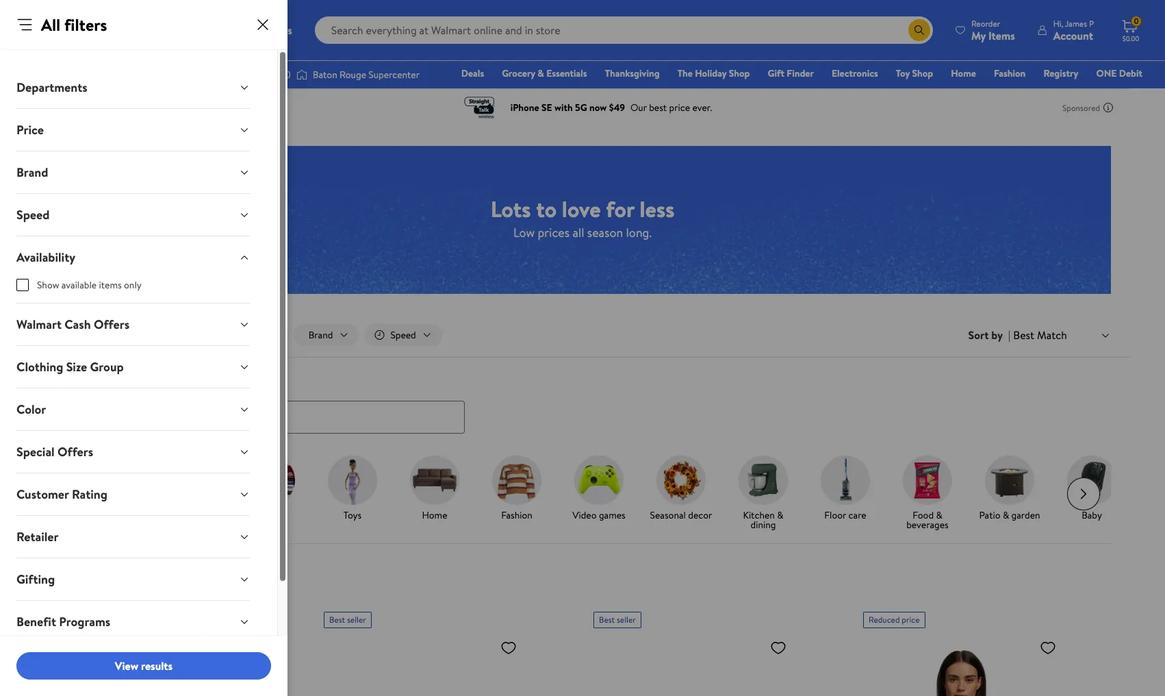 Task type: describe. For each thing, give the bounding box(es) containing it.
flash deals image
[[164, 455, 213, 505]]

sort by |
[[969, 327, 1011, 343]]

deals inside black friday deals preview
[[77, 518, 100, 531]]

black friday deal
[[60, 614, 120, 625]]

games
[[599, 508, 626, 522]]

video games image
[[575, 455, 624, 505]]

& for beverages
[[937, 508, 943, 522]]

seller for vizio 50" class v-series 4k uhd led smart tv v505-j09 image
[[617, 614, 636, 625]]

black friday deals preview link
[[71, 455, 142, 532]]

toy shop
[[897, 66, 934, 80]]

holiday
[[695, 66, 727, 80]]

& for essentials
[[538, 66, 544, 80]]

black friday deals preview
[[77, 508, 135, 531]]

reduced
[[869, 614, 900, 625]]

close panel image
[[255, 16, 271, 33]]

99 jane street women's v-neck cardigan sweater with long sleeves, midweight, sizes s-xxxl image
[[864, 633, 1063, 696]]

food & beverages
[[907, 508, 949, 531]]

sort and filter section element
[[35, 313, 1131, 357]]

best for saluspa 77" x 26" hollywood 240 gal. inflatable hot tub with led lights, 104f max temperature image at the bottom of the page
[[330, 614, 345, 625]]

electronics
[[832, 66, 879, 80]]

flash deals link
[[153, 455, 224, 522]]

departments button
[[5, 66, 261, 108]]

fashion image
[[493, 455, 542, 505]]

1 horizontal spatial fashion link
[[989, 66, 1033, 81]]

availability button
[[5, 236, 261, 278]]

lots to love for less. low prices all season long. image
[[54, 146, 1112, 294]]

toys image
[[328, 455, 377, 505]]

benefit programs
[[16, 613, 110, 630]]

prices
[[538, 224, 570, 241]]

legal information image
[[192, 596, 203, 607]]

toys link
[[317, 455, 388, 522]]

the holiday shop link
[[672, 66, 757, 81]]

season
[[588, 224, 624, 241]]

seasonal decor link
[[646, 455, 717, 522]]

preview
[[102, 518, 135, 531]]

deals up when
[[51, 565, 84, 583]]

deals right flash
[[189, 508, 212, 522]]

Search in deals search field
[[51, 400, 465, 433]]

rating
[[72, 486, 107, 503]]

programs
[[59, 613, 110, 630]]

color
[[16, 401, 46, 418]]

gifting
[[16, 571, 55, 588]]

walmart+ link
[[1096, 85, 1150, 100]]

walmart+
[[1102, 86, 1143, 99]]

walmart cash offers button
[[5, 303, 261, 345]]

registry
[[1044, 66, 1079, 80]]

& for dining
[[778, 508, 784, 522]]

flash
[[165, 508, 186, 522]]

& for garden
[[1004, 508, 1010, 522]]

baby link
[[1057, 455, 1128, 522]]

friday for deals
[[106, 508, 131, 522]]

flash deals
[[165, 508, 212, 522]]

show
[[37, 278, 59, 292]]

all filters inside button
[[77, 328, 115, 342]]

tech image
[[246, 455, 295, 505]]

purchased
[[106, 594, 155, 609]]

1 vertical spatial fashion
[[502, 508, 533, 522]]

brand button
[[5, 151, 261, 193]]

deals inside 'search box'
[[51, 373, 81, 390]]

the holiday shop
[[678, 66, 750, 80]]

baby image
[[1068, 455, 1117, 505]]

the
[[678, 66, 693, 80]]

Deals search field
[[35, 373, 1131, 433]]

speed button
[[5, 194, 261, 236]]

home image
[[410, 455, 460, 505]]

all filters button
[[51, 324, 130, 346]]

brand
[[16, 164, 48, 181]]

grocery & essentials link
[[496, 66, 594, 81]]

deals link
[[455, 66, 491, 81]]

customer rating
[[16, 486, 107, 503]]

gift finder
[[768, 66, 814, 80]]

black friday deals image
[[82, 455, 131, 505]]

food & beverages link
[[893, 455, 964, 532]]

decor
[[689, 508, 713, 522]]

to
[[537, 194, 557, 224]]

0 horizontal spatial home link
[[399, 455, 471, 522]]

all
[[573, 224, 585, 241]]

best seller for saluspa 77" x 26" hollywood 240 gal. inflatable hot tub with led lights, 104f max temperature image at the bottom of the page
[[330, 614, 366, 625]]

view
[[115, 658, 138, 673]]

items
[[99, 278, 122, 292]]

2 shop from the left
[[913, 66, 934, 80]]

|
[[1009, 327, 1011, 343]]

all filters inside dialog
[[41, 13, 107, 36]]

toy
[[897, 66, 911, 80]]

black for black friday deals preview
[[81, 508, 103, 522]]

grocery & essentials
[[502, 66, 588, 80]]

kitchen & dining link
[[728, 455, 799, 532]]

patio
[[980, 508, 1001, 522]]

color button
[[5, 388, 261, 430]]

online
[[157, 594, 186, 609]]

walmart
[[16, 316, 62, 333]]

video games
[[573, 508, 626, 522]]

dining
[[751, 518, 776, 531]]

best for vizio 50" class v-series 4k uhd led smart tv v505-j09 image
[[599, 614, 615, 625]]

when
[[78, 594, 104, 609]]

size
[[66, 358, 87, 375]]

clothing size group
[[16, 358, 124, 375]]

only
[[124, 278, 142, 292]]

friday for deal
[[81, 614, 103, 625]]

cash
[[65, 316, 91, 333]]

seasonal
[[650, 508, 686, 522]]

one
[[1097, 66, 1118, 80]]

grocery
[[502, 66, 536, 80]]

clothing
[[16, 358, 63, 375]]

benefit programs button
[[5, 601, 261, 643]]

registry link
[[1038, 66, 1085, 81]]

Show available items only checkbox
[[16, 279, 29, 291]]

add to favorites list, playstation 5 disc console - marvel's spider-man 2 bundle image
[[231, 639, 247, 656]]

price for price when purchased online
[[51, 594, 76, 609]]

special offers
[[16, 443, 93, 460]]

all filters dialog
[[0, 0, 288, 696]]

view results button
[[16, 652, 271, 680]]

for
[[606, 194, 635, 224]]

1 vertical spatial home
[[422, 508, 448, 522]]

show available items only
[[37, 278, 142, 292]]



Task type: vqa. For each thing, say whether or not it's contained in the screenshot.
the Brand
yes



Task type: locate. For each thing, give the bounding box(es) containing it.
1 best seller from the left
[[330, 614, 366, 625]]

debit
[[1120, 66, 1143, 80]]

0 horizontal spatial fashion
[[502, 508, 533, 522]]

by
[[992, 327, 1004, 343]]

& right dining
[[778, 508, 784, 522]]

black down when
[[60, 614, 79, 625]]

1 vertical spatial black
[[60, 614, 79, 625]]

1 vertical spatial all filters
[[77, 328, 115, 342]]

tech
[[261, 508, 280, 522]]

0 horizontal spatial all
[[41, 13, 60, 36]]

1 horizontal spatial friday
[[106, 508, 131, 522]]

deals left group
[[51, 373, 81, 390]]

0 vertical spatial all
[[41, 13, 60, 36]]

seasonal decor
[[650, 508, 713, 522]]

0 horizontal spatial seller
[[347, 614, 366, 625]]

deals left preview
[[77, 518, 100, 531]]

0 horizontal spatial best
[[330, 614, 345, 625]]

retailer button
[[5, 516, 261, 558]]

seller
[[347, 614, 366, 625], [617, 614, 636, 625]]

benefit
[[16, 613, 56, 630]]

friday inside black friday deals preview
[[106, 508, 131, 522]]

0 vertical spatial black
[[81, 508, 103, 522]]

black down rating on the left bottom of page
[[81, 508, 103, 522]]

customer rating button
[[5, 473, 261, 515]]

2 best seller from the left
[[599, 614, 636, 625]]

best
[[330, 614, 345, 625], [599, 614, 615, 625]]

1 seller from the left
[[347, 614, 366, 625]]

1 horizontal spatial shop
[[913, 66, 934, 80]]

black
[[81, 508, 103, 522], [60, 614, 79, 625]]

add to favorites list, 99 jane street women's v-neck cardigan sweater with long sleeves, midweight, sizes s-xxxl image
[[1041, 639, 1057, 656]]

1 horizontal spatial seller
[[617, 614, 636, 625]]

0 horizontal spatial home
[[422, 508, 448, 522]]

walmart cash offers
[[16, 316, 130, 333]]

0 $0.00
[[1123, 15, 1140, 43]]

$0.00
[[1123, 34, 1140, 43]]

speed
[[16, 206, 50, 223]]

offers inside dropdown button
[[94, 316, 130, 333]]

finder
[[787, 66, 814, 80]]

gift
[[768, 66, 785, 80]]

care
[[849, 508, 867, 522]]

0 vertical spatial home
[[952, 66, 977, 80]]

view results
[[115, 658, 173, 673]]

saluspa 77" x 26" hollywood 240 gal. inflatable hot tub with led lights, 104f max temperature image
[[324, 633, 523, 696]]

video games link
[[564, 455, 635, 522]]

price
[[902, 614, 920, 625]]

patio & garden
[[980, 508, 1041, 522]]

special offers button
[[5, 431, 261, 473]]

1 horizontal spatial black
[[81, 508, 103, 522]]

floorcare image
[[821, 455, 871, 505]]

1 horizontal spatial best seller
[[599, 614, 636, 625]]

1 horizontal spatial home
[[952, 66, 977, 80]]

available
[[62, 278, 97, 292]]

next slide for chipmodulewithimages list image
[[1068, 477, 1101, 510]]

0 horizontal spatial fashion link
[[482, 455, 553, 522]]

garden
[[1012, 508, 1041, 522]]

1 horizontal spatial home link
[[946, 66, 983, 81]]

walmart image
[[22, 19, 111, 41]]

playstation 5 disc console - marvel's spider-man 2 bundle image
[[54, 633, 253, 696]]

essentials
[[547, 66, 588, 80]]

video
[[573, 508, 597, 522]]

shop right toy
[[913, 66, 934, 80]]

0 horizontal spatial best seller
[[330, 614, 366, 625]]

1 vertical spatial home link
[[399, 455, 471, 522]]

1 horizontal spatial price
[[51, 594, 76, 609]]

kitchen and dining image
[[739, 455, 789, 505]]

& right grocery
[[538, 66, 544, 80]]

one debit link
[[1091, 66, 1150, 81]]

0 vertical spatial friday
[[106, 508, 131, 522]]

home link
[[946, 66, 983, 81], [399, 455, 471, 522]]

0 vertical spatial price
[[16, 121, 44, 138]]

add to favorites list, saluspa 77" x 26" hollywood 240 gal. inflatable hot tub with led lights, 104f max temperature image
[[501, 639, 517, 656]]

1 vertical spatial offers
[[58, 443, 93, 460]]

price
[[16, 121, 44, 138], [51, 594, 76, 609]]

vizio 50" class v-series 4k uhd led smart tv v505-j09 image
[[594, 633, 793, 696]]

kitchen & dining
[[744, 508, 784, 531]]

thanksgiving link
[[599, 66, 666, 81]]

toys
[[344, 508, 362, 522]]

patio & garden link
[[975, 455, 1046, 522]]

& right "food"
[[937, 508, 943, 522]]

seasonal decor image
[[657, 455, 706, 505]]

group
[[90, 358, 124, 375]]

price for price
[[16, 121, 44, 138]]

tech link
[[235, 455, 306, 522]]

all up departments
[[41, 13, 60, 36]]

0 vertical spatial offers
[[94, 316, 130, 333]]

0 horizontal spatial black
[[60, 614, 79, 625]]

0 horizontal spatial price
[[16, 121, 44, 138]]

fashion down fashion image
[[502, 508, 533, 522]]

floor care link
[[810, 455, 882, 522]]

add to favorites list, vizio 50" class v-series 4k uhd led smart tv v505-j09 image
[[771, 639, 787, 656]]

filters inside dialog
[[64, 13, 107, 36]]

home right the toy shop
[[952, 66, 977, 80]]

shop right holiday
[[729, 66, 750, 80]]

filters inside button
[[91, 328, 115, 342]]

sponsored
[[1063, 102, 1101, 113]]

offers right cash
[[94, 316, 130, 333]]

deals left grocery
[[462, 66, 484, 80]]

thanksgiving
[[605, 66, 660, 80]]

all inside button
[[77, 328, 88, 342]]

0 horizontal spatial friday
[[81, 614, 103, 625]]

2 best from the left
[[599, 614, 615, 625]]

1 vertical spatial filters
[[91, 328, 115, 342]]

1 vertical spatial all
[[77, 328, 88, 342]]

& inside food & beverages
[[937, 508, 943, 522]]

fashion left registry
[[995, 66, 1026, 80]]

0 vertical spatial filters
[[64, 13, 107, 36]]

1 horizontal spatial all
[[77, 328, 88, 342]]

1 horizontal spatial fashion
[[995, 66, 1026, 80]]

price inside dropdown button
[[16, 121, 44, 138]]

love
[[562, 194, 601, 224]]

less
[[640, 194, 675, 224]]

&
[[538, 66, 544, 80], [778, 508, 784, 522], [937, 508, 943, 522], [1004, 508, 1010, 522]]

toy shop link
[[890, 66, 940, 81]]

0 vertical spatial home link
[[946, 66, 983, 81]]

all up size
[[77, 328, 88, 342]]

0 vertical spatial all filters
[[41, 13, 107, 36]]

1 vertical spatial fashion link
[[482, 455, 553, 522]]

lots
[[491, 194, 531, 224]]

0 horizontal spatial shop
[[729, 66, 750, 80]]

seller for saluspa 77" x 26" hollywood 240 gal. inflatable hot tub with led lights, 104f max temperature image at the bottom of the page
[[347, 614, 366, 625]]

price up benefit programs
[[51, 594, 76, 609]]

& inside the kitchen & dining
[[778, 508, 784, 522]]

price when purchased online
[[51, 594, 186, 609]]

2 seller from the left
[[617, 614, 636, 625]]

1 best from the left
[[330, 614, 345, 625]]

sort
[[969, 327, 990, 343]]

offers
[[94, 316, 130, 333], [58, 443, 93, 460]]

shop
[[729, 66, 750, 80], [913, 66, 934, 80]]

patio & garden image
[[986, 455, 1035, 505]]

electronics link
[[826, 66, 885, 81]]

customer
[[16, 486, 69, 503]]

fashion link
[[989, 66, 1033, 81], [482, 455, 553, 522]]

1 vertical spatial price
[[51, 594, 76, 609]]

0 vertical spatial fashion
[[995, 66, 1026, 80]]

food & beverages image
[[904, 455, 953, 505]]

food
[[913, 508, 934, 522]]

offers right special
[[58, 443, 93, 460]]

black inside black friday deals preview
[[81, 508, 103, 522]]

price up brand
[[16, 121, 44, 138]]

1 vertical spatial friday
[[81, 614, 103, 625]]

home down home image
[[422, 508, 448, 522]]

special
[[16, 443, 55, 460]]

long.
[[626, 224, 652, 241]]

Walmart Site-Wide search field
[[315, 16, 934, 44]]

fashion
[[995, 66, 1026, 80], [502, 508, 533, 522]]

all filters up group
[[77, 328, 115, 342]]

one debit walmart+
[[1097, 66, 1143, 99]]

price button
[[5, 109, 261, 151]]

all inside dialog
[[41, 13, 60, 36]]

best seller for vizio 50" class v-series 4k uhd led smart tv v505-j09 image
[[599, 614, 636, 625]]

1 horizontal spatial best
[[599, 614, 615, 625]]

offers inside dropdown button
[[58, 443, 93, 460]]

all filters up departments
[[41, 13, 107, 36]]

0 vertical spatial fashion link
[[989, 66, 1033, 81]]

1 shop from the left
[[729, 66, 750, 80]]

floor
[[825, 508, 847, 522]]

deal
[[105, 614, 120, 625]]

& right the "patio"
[[1004, 508, 1010, 522]]

Search search field
[[315, 16, 934, 44]]

gift finder link
[[762, 66, 821, 81]]

0
[[1135, 15, 1140, 27]]

kitchen
[[744, 508, 775, 522]]

black for black friday deal
[[60, 614, 79, 625]]

lots to love for less low prices all season long.
[[491, 194, 675, 241]]

baby
[[1082, 508, 1103, 522]]

departments
[[16, 79, 87, 96]]



